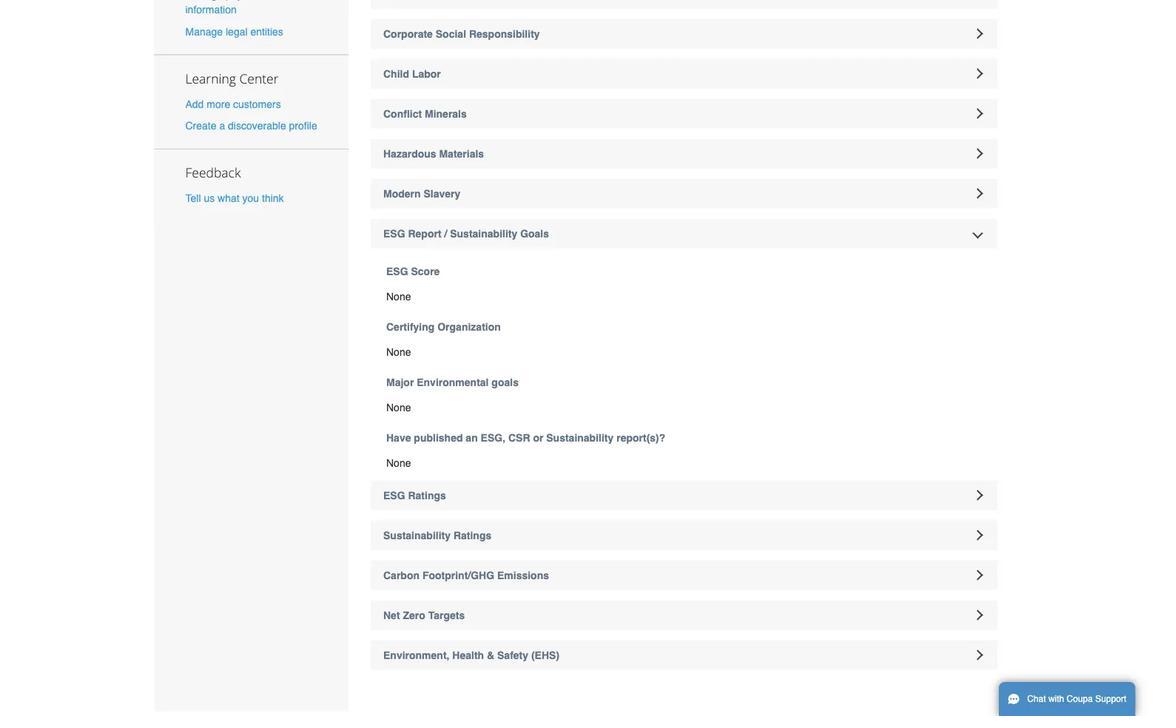 Task type: describe. For each thing, give the bounding box(es) containing it.
esg ratings button
[[371, 481, 999, 511]]

environmental
[[417, 377, 489, 388]]

corporate social responsibility button
[[371, 19, 999, 49]]

&
[[487, 650, 495, 662]]

goals
[[521, 228, 549, 240]]

child labor button
[[371, 59, 999, 88]]

esg for esg ratings
[[384, 490, 405, 502]]

net zero targets heading
[[371, 601, 999, 631]]

tell us what you think
[[185, 192, 284, 204]]

/
[[445, 228, 447, 240]]

modern slavery heading
[[371, 179, 999, 208]]

(ehs)
[[532, 650, 560, 662]]

with
[[1049, 695, 1065, 705]]

manage for manage payment information
[[185, 0, 223, 1]]

goals
[[492, 377, 519, 388]]

add more customers
[[185, 98, 281, 110]]

entities
[[251, 25, 283, 37]]

report
[[408, 228, 442, 240]]

discoverable
[[228, 120, 286, 132]]

labor
[[412, 68, 441, 80]]

chat
[[1028, 695, 1047, 705]]

create
[[185, 120, 217, 132]]

or
[[533, 432, 544, 444]]

health
[[453, 650, 484, 662]]

environment, health & safety (ehs) heading
[[371, 641, 999, 670]]

footprint/ghg
[[423, 570, 495, 582]]

1 vertical spatial sustainability
[[547, 432, 614, 444]]

certifying
[[387, 321, 435, 333]]

esg report / sustainability goals button
[[371, 219, 999, 248]]

you
[[243, 192, 259, 204]]

create a discoverable profile link
[[185, 120, 317, 132]]

hazardous materials button
[[371, 139, 999, 168]]

modern
[[384, 188, 421, 200]]

social
[[436, 28, 467, 40]]

organization
[[438, 321, 501, 333]]

4 none from the top
[[387, 457, 411, 469]]

report(s)?
[[617, 432, 666, 444]]

environment,
[[384, 650, 450, 662]]

2 none from the top
[[387, 346, 411, 358]]

modern slavery button
[[371, 179, 999, 208]]

corporate social responsibility heading
[[371, 19, 999, 49]]

center
[[240, 70, 279, 87]]

sustainability ratings
[[384, 530, 492, 542]]

hazardous
[[384, 148, 437, 160]]

esg,
[[481, 432, 506, 444]]

score
[[411, 265, 440, 277]]

add more customers link
[[185, 98, 281, 110]]

have
[[387, 432, 411, 444]]

a
[[219, 120, 225, 132]]

an
[[466, 432, 478, 444]]

certifying organization
[[387, 321, 501, 333]]

learning center
[[185, 70, 279, 87]]

minerals
[[425, 108, 467, 120]]

1 none from the top
[[387, 291, 411, 302]]

coupa
[[1067, 695, 1094, 705]]

corporate social responsibility
[[384, 28, 540, 40]]

manage payment information link
[[185, 0, 266, 16]]

manage for manage legal entities
[[185, 25, 223, 37]]

think
[[262, 192, 284, 204]]

child labor heading
[[371, 59, 999, 88]]

legal
[[226, 25, 248, 37]]

major environmental goals
[[387, 377, 519, 388]]

support
[[1096, 695, 1127, 705]]

tell us what you think button
[[185, 191, 284, 206]]

corporate
[[384, 28, 433, 40]]

manage payment information
[[185, 0, 266, 16]]

carbon
[[384, 570, 420, 582]]

modern slavery
[[384, 188, 461, 200]]

conflict
[[384, 108, 422, 120]]

sustainability ratings heading
[[371, 521, 999, 551]]

net
[[384, 610, 400, 622]]



Task type: vqa. For each thing, say whether or not it's contained in the screenshot.
first None from the bottom
yes



Task type: locate. For each thing, give the bounding box(es) containing it.
2 vertical spatial sustainability
[[384, 530, 451, 542]]

1 vertical spatial esg
[[387, 265, 408, 277]]

us
[[204, 192, 215, 204]]

ratings for esg ratings
[[408, 490, 446, 502]]

esg for esg score
[[387, 265, 408, 277]]

none down major
[[387, 402, 411, 414]]

3 none from the top
[[387, 402, 411, 414]]

esg inside 'dropdown button'
[[384, 490, 405, 502]]

net zero targets button
[[371, 601, 999, 631]]

zero
[[403, 610, 426, 622]]

learning
[[185, 70, 236, 87]]

none down have at the left
[[387, 457, 411, 469]]

more
[[207, 98, 230, 110]]

chat with coupa support button
[[1000, 683, 1136, 717]]

csr
[[509, 432, 531, 444]]

1 horizontal spatial ratings
[[454, 530, 492, 542]]

chat with coupa support
[[1028, 695, 1127, 705]]

esg down have at the left
[[384, 490, 405, 502]]

ratings for sustainability ratings
[[454, 530, 492, 542]]

environment, health & safety (ehs) button
[[371, 641, 999, 670]]

conflict minerals button
[[371, 99, 999, 128]]

customers
[[233, 98, 281, 110]]

manage down information
[[185, 25, 223, 37]]

profile
[[289, 120, 317, 132]]

hazardous materials heading
[[371, 139, 999, 168]]

conflict minerals
[[384, 108, 467, 120]]

sustainability inside dropdown button
[[384, 530, 451, 542]]

create a discoverable profile
[[185, 120, 317, 132]]

environment, health & safety (ehs)
[[384, 650, 560, 662]]

materials
[[439, 148, 484, 160]]

2 vertical spatial esg
[[384, 490, 405, 502]]

emissions
[[498, 570, 549, 582]]

none
[[387, 291, 411, 302], [387, 346, 411, 358], [387, 402, 411, 414], [387, 457, 411, 469]]

manage legal entities link
[[185, 25, 283, 37]]

carbon footprint/ghg emissions heading
[[371, 561, 999, 591]]

none down esg score
[[387, 291, 411, 302]]

carbon footprint/ghg emissions button
[[371, 561, 999, 591]]

1 manage from the top
[[185, 0, 223, 1]]

sustainability right or
[[547, 432, 614, 444]]

published
[[414, 432, 463, 444]]

net zero targets
[[384, 610, 465, 622]]

1 vertical spatial ratings
[[454, 530, 492, 542]]

1 vertical spatial manage
[[185, 25, 223, 37]]

tell
[[185, 192, 201, 204]]

information
[[185, 4, 237, 16]]

ratings up carbon footprint/ghg emissions
[[454, 530, 492, 542]]

0 horizontal spatial ratings
[[408, 490, 446, 502]]

manage inside manage payment information
[[185, 0, 223, 1]]

esg left the report
[[384, 228, 405, 240]]

payment
[[226, 0, 266, 1]]

carbon footprint/ghg emissions
[[384, 570, 549, 582]]

esg left score
[[387, 265, 408, 277]]

child
[[384, 68, 409, 80]]

sustainability right the /
[[450, 228, 518, 240]]

manage legal entities
[[185, 25, 283, 37]]

0 vertical spatial manage
[[185, 0, 223, 1]]

safety
[[498, 650, 529, 662]]

0 vertical spatial ratings
[[408, 490, 446, 502]]

major
[[387, 377, 414, 388]]

hazardous materials
[[384, 148, 484, 160]]

sustainability down esg ratings
[[384, 530, 451, 542]]

esg ratings
[[384, 490, 446, 502]]

sustainability ratings button
[[371, 521, 999, 551]]

have published an esg, csr or sustainability report(s)?
[[387, 432, 666, 444]]

esg for esg report / sustainability goals
[[384, 228, 405, 240]]

0 vertical spatial sustainability
[[450, 228, 518, 240]]

what
[[218, 192, 240, 204]]

manage
[[185, 0, 223, 1], [185, 25, 223, 37]]

targets
[[428, 610, 465, 622]]

add
[[185, 98, 204, 110]]

none down certifying in the left of the page
[[387, 346, 411, 358]]

ratings inside dropdown button
[[454, 530, 492, 542]]

esg ratings heading
[[371, 481, 999, 511]]

ratings
[[408, 490, 446, 502], [454, 530, 492, 542]]

ratings inside 'dropdown button'
[[408, 490, 446, 502]]

2 manage from the top
[[185, 25, 223, 37]]

sustainability inside dropdown button
[[450, 228, 518, 240]]

slavery
[[424, 188, 461, 200]]

conflict minerals heading
[[371, 99, 999, 128]]

esg report / sustainability goals heading
[[371, 219, 999, 248]]

esg inside dropdown button
[[384, 228, 405, 240]]

feedback
[[185, 164, 241, 181]]

sustainability
[[450, 228, 518, 240], [547, 432, 614, 444], [384, 530, 451, 542]]

manage up information
[[185, 0, 223, 1]]

heading
[[371, 0, 999, 9]]

responsibility
[[469, 28, 540, 40]]

ratings up sustainability ratings
[[408, 490, 446, 502]]

esg report / sustainability goals
[[384, 228, 549, 240]]

0 vertical spatial esg
[[384, 228, 405, 240]]

esg
[[384, 228, 405, 240], [387, 265, 408, 277], [384, 490, 405, 502]]

esg score
[[387, 265, 440, 277]]

child labor
[[384, 68, 441, 80]]



